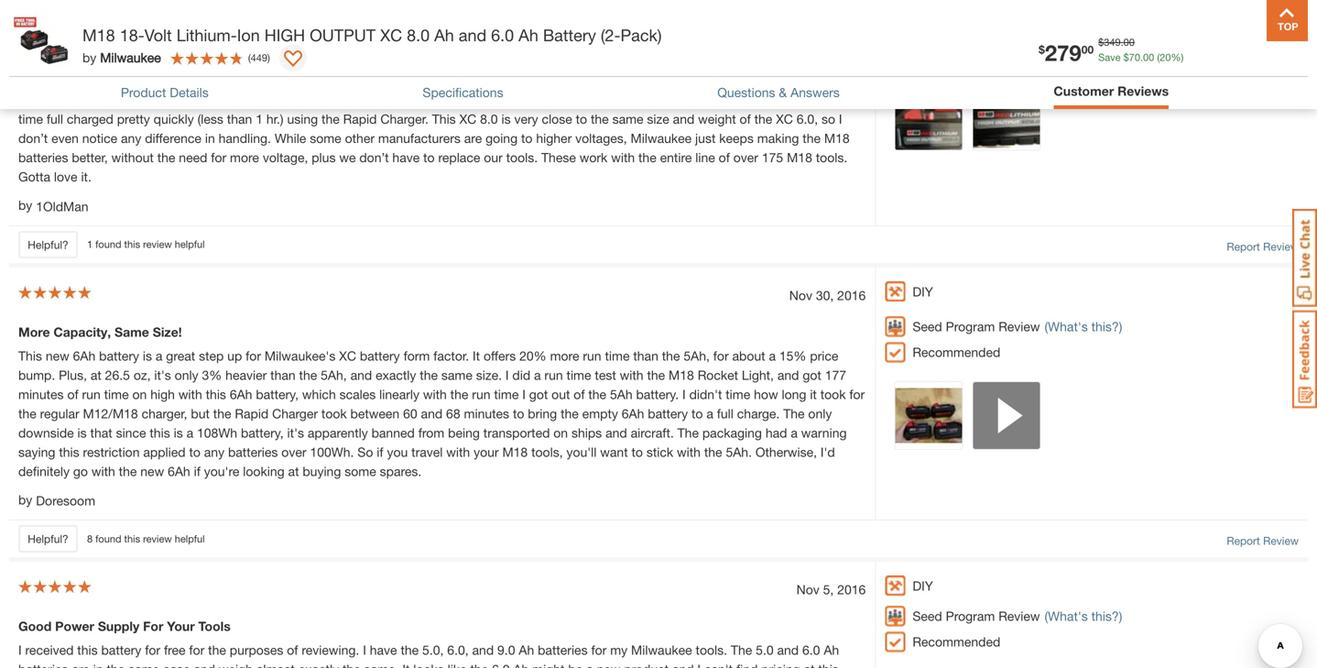 Task type: vqa. For each thing, say whether or not it's contained in the screenshot.
leftmost 5Ah,
yes



Task type: locate. For each thing, give the bounding box(es) containing it.
1 2016 from the top
[[838, 288, 866, 303]]

seed for nov 5, 2016
[[913, 609, 943, 624]]

1 vertical spatial but
[[191, 406, 210, 421]]

this
[[575, 73, 595, 88], [124, 92, 145, 107], [124, 238, 140, 250], [206, 386, 226, 402], [150, 425, 170, 440], [59, 444, 79, 459], [124, 533, 140, 545], [77, 643, 98, 658]]

more right 20% at the bottom of the page
[[550, 348, 580, 363]]

helpful? down by 1oldman
[[28, 238, 68, 251]]

full
[[47, 111, 63, 126], [717, 406, 734, 421]]

only up warning
[[809, 406, 832, 421]]

0 vertical spatial diy
[[913, 284, 934, 299]]

1 report from the top
[[1227, 240, 1261, 253]]

1 horizontal spatial over
[[734, 150, 759, 165]]

same inside more capacity, same size! this new 6ah battery is a great step up for milwaukee's xc battery form factor. it offers 20% more run time than the 5ah, for about a 15% price bump. plus, at 26.5 oz, it's only 3% heavier than the 5ah, and exactly the same size.     i did a run time test with the m18 rocket light, and got 177 minutes of run time on high with this 6ah battery, which scales linearly with the run time i got out of the 5ah battery.    i didn't time how long it took for the regular m12/m18 charger, but the rapid charger took between 60 and 68 minutes to bring the empty 6ah battery to a full charge.    the only downside is that since this is a 108wh battery, it's apparently banned from being transported on ships and aircraft. the packaging had a warning saying this restriction applied to any batteries over 100wh. so if you travel with your m18 tools, you'll want to stick with the 5ah. otherwise, i'd definitely go with the new 6ah if you're looking at buying some spares.
[[442, 367, 473, 382]]

this inside the good power supply for your tools i received this battery for free for the purposes of reviewing.    i have the 5.0, 6.0, and 9.0 ah batteries for my milwaukee tools.    the 5.0 and 6.0 ah batteries are in the same case and weigh almost exactly the same. it looks like the 6.0 ah might be a new product and i can't find pricing at thi
[[77, 643, 98, 658]]

of up almost
[[287, 643, 298, 658]]

1 horizontal spatial addition
[[371, 34, 417, 49]]

same left size
[[613, 111, 644, 126]]

almost
[[256, 662, 295, 668]]

m18 18-volt lithium-ion high output xc 8.0 ah and 6.0 ah battery (2-pack)
[[82, 25, 662, 45]]

0 vertical spatial had
[[659, 53, 681, 69]]

have
[[528, 34, 555, 49], [60, 53, 88, 69], [393, 150, 420, 165], [370, 643, 397, 658]]

and up scales
[[351, 367, 372, 382]]

than
[[792, 73, 817, 88], [227, 111, 252, 126], [634, 348, 659, 363], [270, 367, 296, 382]]

review for doresoom
[[143, 533, 172, 545]]

you
[[387, 444, 408, 459]]

ah left the been
[[519, 25, 539, 45]]

$ left save
[[1039, 43, 1045, 56]]

your
[[167, 619, 195, 634]]

rapid up other
[[343, 111, 377, 126]]

2 report review from the top
[[1227, 534, 1299, 547]]

it inside more capacity, same size! this new 6ah battery is a great step up for milwaukee's xc battery form factor. it offers 20% more run time than the 5ah, for about a 15% price bump. plus, at 26.5 oz, it's only 3% heavier than the 5ah, and exactly the same size.     i did a run time test with the m18 rocket light, and got 177 minutes of run time on high with this 6ah battery, which scales linearly with the run time i got out of the 5ah battery.    i didn't time how long it took for the regular m12/m18 charger, but the rapid charger took between 60 and 68 minutes to bring the empty 6ah battery to a full charge.    the only downside is that since this is a 108wh battery, it's apparently banned from being transported on ships and aircraft. the packaging had a warning saying this restriction applied to any batteries over 100wh. so if you travel with your m18 tools, you'll want to stick with the 5ah. otherwise, i'd definitely go with the new 6ah if you're looking at buying some spares.
[[810, 386, 817, 402]]

2 2016 from the top
[[838, 582, 866, 597]]

1 (what's this?) from the top
[[1045, 319, 1123, 334]]

helpful? down the by doresoom
[[28, 533, 68, 545]]

a inside the good power supply for your tools i received this battery for free for the purposes of reviewing.    i have the 5.0, 6.0, and 9.0 ah batteries for my milwaukee tools.    the 5.0 and 6.0 ah batteries are in the same case and weigh almost exactly the same. it looks like the 6.0 ah might be a new product and i can't find pricing at thi
[[587, 662, 593, 668]]

live chat image
[[1293, 209, 1318, 307]]

6.0, down it,
[[797, 111, 818, 126]]

price
[[810, 348, 839, 363]]

product details button
[[121, 83, 209, 102], [121, 83, 209, 102]]

nov
[[790, 288, 813, 303], [797, 582, 820, 597]]

great down size!
[[166, 348, 195, 363]]

took down 177
[[821, 386, 846, 402]]

2 horizontal spatial 8.0
[[480, 111, 498, 126]]

2 found from the top
[[95, 533, 121, 545]]

0 horizontal spatial 6.0,
[[447, 643, 469, 658]]

needed
[[370, 53, 413, 69]]

1 vertical spatial (what's this?) link
[[1045, 607, 1123, 626]]

good
[[18, 619, 52, 634]]

0 vertical spatial report
[[1227, 240, 1261, 253]]

program for nov 5, 2016
[[946, 609, 996, 624]]

1 vertical spatial 2016
[[838, 582, 866, 597]]

specifications
[[423, 85, 504, 100]]

found for 1oldman
[[95, 238, 121, 250]]

run
[[119, 73, 138, 88], [583, 348, 602, 363], [545, 367, 563, 382], [82, 386, 101, 402], [472, 386, 491, 402]]

1 vertical spatial helpful?
[[28, 533, 68, 545]]

helpful? button down by 1oldman
[[18, 231, 78, 258]]

report for this new 6ah battery is a great step up for milwaukee's xc battery form factor. it offers 20% more run time than the 5ah, for about a 15% price bump. plus, at 26.5 oz, it's only 3% heavier than the 5ah, and exactly the same size.     i did a run time test with the m18 rocket light, and got 177 minutes of run time on high with this 6ah battery, which scales linearly with the run time i got out of the 5ah battery.    i didn't time how long it took for the regular m12/m18 charger, but the rapid charger took between 60 and 68 minutes to bring the empty 6ah battery to a full charge.    the only downside is that since this is a 108wh battery, it's apparently banned from being transported on ships and aircraft. the packaging had a warning saying this restriction applied to any batteries over 100wh. so if you travel with your m18 tools, you'll want to stick with the 5ah. otherwise, i'd definitely go with the new 6ah if you're looking at buying some spares.
[[1227, 534, 1261, 547]]

$
[[1099, 36, 1105, 48], [1039, 43, 1045, 56], [1124, 51, 1130, 63]]

( left %)
[[1158, 51, 1160, 63]]

at left buying
[[288, 463, 299, 479]]

1 (what's from the top
[[1045, 319, 1088, 334]]

0 vertical spatial great
[[338, 34, 367, 49]]

two up charged
[[91, 53, 112, 69]]

it's up high
[[154, 367, 171, 382]]

recommended for this new 6ah battery is a great step up for milwaukee's xc battery form factor. it offers 20% more run time than the 5ah, for about a 15% price bump. plus, at 26.5 oz, it's only 3% heavier than the 5ah, and exactly the same size.     i did a run time test with the m18 rocket light, and got 177 minutes of run time on high with this 6ah battery, which scales linearly with the run time i got out of the 5ah battery.    i didn't time how long it took for the regular m12/m18 charger, but the rapid charger took between 60 and 68 minutes to bring the empty 6ah battery to a full charge.    the only downside is that since this is a 108wh battery, it's apparently banned from being transported on ships and aircraft. the packaging had a warning saying this restriction applied to any batteries over 100wh. so if you travel with your m18 tools, you'll want to stick with the 5ah. otherwise, i'd definitely go with the new 6ah if you're looking at buying some spares.
[[913, 344, 1001, 359]]

5.0 up down,
[[137, 53, 154, 69]]

any up 60%
[[684, 53, 705, 69]]

1 seed program review from the top
[[913, 319, 1041, 334]]

and up pricing
[[778, 643, 799, 658]]

0 horizontal spatial don't
[[18, 130, 48, 146]]

two up 'can't'
[[202, 53, 223, 69]]

minutes down bump.
[[18, 386, 64, 402]]

batteries,
[[288, 53, 341, 69]]

voltage,
[[263, 150, 308, 165]]

transported
[[484, 425, 550, 440]]

$ right save
[[1124, 51, 1130, 63]]

1 vertical spatial 6.0,
[[447, 643, 469, 658]]

nov left 5,
[[797, 582, 820, 597]]

for
[[276, 92, 292, 107], [211, 150, 226, 165], [246, 348, 261, 363], [714, 348, 729, 363], [850, 386, 865, 402], [145, 643, 160, 658], [189, 643, 205, 658], [592, 643, 607, 658]]

by for by 1oldman
[[18, 197, 32, 212]]

1 vertical spatial at
[[288, 463, 299, 479]]

2 helpful? from the top
[[28, 533, 68, 545]]

milwaukee's
[[265, 348, 336, 363]]

tools. inside the good power supply for your tools i received this battery for free for the purposes of reviewing.    i have the 5.0, 6.0, and 9.0 ah batteries for my milwaukee tools.    the 5.0 and 6.0 ah batteries are in the same case and weigh almost exactly the same. it looks like the 6.0 ah might be a new product and i can't find pricing at thi
[[696, 643, 728, 658]]

any up without
[[121, 130, 141, 146]]

1 vertical spatial this?)
[[1092, 609, 1123, 624]]

looks
[[414, 662, 444, 668]]

exactly up linearly
[[376, 367, 416, 382]]

2 horizontal spatial some
[[603, 92, 635, 107]]

0 horizontal spatial great
[[166, 348, 195, 363]]

definitely
[[18, 463, 70, 479]]

xc up scales
[[339, 348, 356, 363]]

1 ( from the left
[[1158, 51, 1160, 63]]

this right 8
[[124, 533, 140, 545]]

rocket
[[698, 367, 739, 382]]

1 vertical spatial some
[[310, 130, 342, 146]]

product
[[624, 662, 669, 668]]

ah right 449
[[269, 53, 284, 69]]

0 horizontal spatial got
[[529, 386, 548, 402]]

battery inside "this m18 18-volt high output xc 8.0 ah battery is a great addition to my m18 tools. i have been extremely happy with all of my milwaukee m18 tools. i have two xc 5.0 ah and two xc 6.0 ah batteries, and needed one with a bit more run-time. i haven't yet had any projects that would use enough power to run it down, so i can't say just how much better it is, but milwaukee claims that this one provides 60% more run-time than an m18 xc 5.0 battery, so this is a welcome addition for those jobs that require more power and longer use of some tools. though i didn't time it, the first- time full charged pretty quickly (less than 1 hr.) using the rapid charger. this xc 8.0 is very close to the same size and weight of the xc 6.0, so i don't even notice any difference in handling. while some other manufacturers are going to higher voltages, milwaukee just keeps making the m18 batteries better, without the need for more voltage, plus we don't have to replace our tools. these work with the entire line of over 175 m18 tools. gotta love it."
[[270, 34, 311, 49]]

great inside "this m18 18-volt high output xc 8.0 ah battery is a great addition to my m18 tools. i have been extremely happy with all of my milwaukee m18 tools. i have two xc 5.0 ah and two xc 6.0 ah batteries, and needed one with a bit more run-time. i haven't yet had any projects that would use enough power to run it down, so i can't say just how much better it is, but milwaukee claims that this one provides 60% more run-time than an m18 xc 5.0 battery, so this is a welcome addition for those jobs that require more power and longer use of some tools. though i didn't time it, the first- time full charged pretty quickly (less than 1 hr.) using the rapid charger. this xc 8.0 is very close to the same size and weight of the xc 6.0, so i don't even notice any difference in handling. while some other manufacturers are going to higher voltages, milwaukee just keeps making the m18 batteries better, without the need for more voltage, plus we don't have to replace our tools. these work with the entire line of over 175 m18 tools. gotta love it."
[[338, 34, 367, 49]]

1 vertical spatial (what's
[[1045, 609, 1088, 624]]

some inside more capacity, same size! this new 6ah battery is a great step up for milwaukee's xc battery form factor. it offers 20% more run time than the 5ah, for about a 15% price bump. plus, at 26.5 oz, it's only 3% heavier than the 5ah, and exactly the same size.     i did a run time test with the m18 rocket light, and got 177 minutes of run time on high with this 6ah battery, which scales linearly with the run time i got out of the 5ah battery.    i didn't time how long it took for the regular m12/m18 charger, but the rapid charger took between 60 and 68 minutes to bring the empty 6ah battery to a full charge.    the only downside is that since this is a 108wh battery, it's apparently banned from being transported on ships and aircraft. the packaging had a warning saying this restriction applied to any batteries over 100wh. so if you travel with your m18 tools, you'll want to stick with the 5ah. otherwise, i'd definitely go with the new 6ah if you're looking at buying some spares.
[[345, 463, 376, 479]]

case
[[163, 662, 190, 668]]

1 horizontal spatial how
[[754, 386, 779, 402]]

i down first- at top
[[839, 111, 843, 126]]

1 horizontal spatial so
[[191, 73, 205, 88]]

1 vertical spatial run-
[[740, 73, 764, 88]]

2 horizontal spatial 00
[[1144, 51, 1155, 63]]

1 vertical spatial diy
[[913, 578, 934, 593]]

6.0 up bit
[[491, 25, 514, 45]]

(what's this?) link
[[1045, 317, 1123, 336], [1045, 607, 1123, 626]]

saying
[[18, 444, 55, 459]]

seed for nov 30, 2016
[[913, 319, 943, 334]]

0 vertical spatial by
[[82, 50, 97, 65]]

2 (what's this?) from the top
[[1045, 609, 1123, 624]]

same down 'factor.'
[[442, 367, 473, 382]]

if right so
[[377, 444, 384, 459]]

two
[[91, 53, 112, 69], [202, 53, 223, 69]]

charger
[[272, 406, 318, 421]]

0 horizontal spatial volt
[[94, 34, 115, 49]]

349
[[1105, 36, 1121, 48]]

with
[[689, 34, 713, 49], [442, 53, 466, 69], [611, 150, 635, 165], [620, 367, 644, 382], [179, 386, 202, 402], [423, 386, 447, 402], [447, 444, 470, 459], [677, 444, 701, 459], [92, 463, 115, 479]]

program
[[946, 319, 996, 334], [946, 609, 996, 624]]

0 vertical spatial took
[[821, 386, 846, 402]]

pricing
[[762, 662, 801, 668]]

2 (what's from the top
[[1045, 609, 1088, 624]]

close
[[542, 111, 573, 126]]

helpful for by 1oldman
[[175, 238, 205, 250]]

1 helpful? from the top
[[28, 238, 68, 251]]

claims
[[509, 73, 546, 88]]

report for this m18 18-volt high output xc 8.0 ah battery is a great addition to my m18 tools. i have been extremely happy with all of my milwaukee m18 tools. i have two xc 5.0 ah and two xc 6.0 ah batteries, and needed one with a bit more run-time. i haven't yet had any projects that would use enough power to run it down, so i can't say just how much better it is, but milwaukee claims that this one provides 60% more run-time than an m18 xc 5.0 battery, so this is a welcome addition for those jobs that require more power and longer use of some tools. though i didn't time it, the first- time full charged pretty quickly (less than 1 hr.) using the rapid charger. this xc 8.0 is very close to the same size and weight of the xc 6.0, so i don't even notice any difference in handling. while some other manufacturers are going to higher voltages, milwaukee just keeps making the m18 batteries better, without the need for more voltage, plus we don't have to replace our tools. these work with the entire line of over 175 m18 tools. gotta love it.
[[1227, 240, 1261, 253]]

1 found this review helpful
[[87, 238, 205, 250]]

same
[[613, 111, 644, 126], [442, 367, 473, 382], [128, 662, 159, 668]]

5.0 down enough
[[39, 92, 57, 107]]

over up buying
[[282, 444, 307, 459]]

8
[[87, 533, 93, 545]]

1 vertical spatial helpful? button
[[18, 525, 78, 553]]

this down time.
[[575, 73, 595, 88]]

and up very
[[500, 92, 521, 107]]

this up manufacturers
[[432, 111, 456, 126]]

1 two from the left
[[91, 53, 112, 69]]

milwaukee down bit
[[444, 73, 505, 88]]

0 vertical spatial run-
[[530, 53, 554, 69]]

1 review from the top
[[143, 238, 172, 250]]

2 report review button from the top
[[1227, 533, 1299, 549]]

1 horizontal spatial 5ah,
[[684, 348, 710, 363]]

1 horizontal spatial exactly
[[376, 367, 416, 382]]

but right is,
[[422, 73, 441, 88]]

2 recommended from the top
[[913, 634, 1001, 649]]

output
[[310, 25, 376, 45], [154, 34, 205, 49]]

2 helpful? button from the top
[[18, 525, 78, 553]]

but up 108wh
[[191, 406, 210, 421]]

questions & answers button
[[718, 83, 840, 102], [718, 83, 840, 102]]

by milwaukee
[[82, 50, 161, 65]]

exactly down reviewing.
[[298, 662, 339, 668]]

same inside "this m18 18-volt high output xc 8.0 ah battery is a great addition to my m18 tools. i have been extremely happy with all of my milwaukee m18 tools. i have two xc 5.0 ah and two xc 6.0 ah batteries, and needed one with a bit more run-time. i haven't yet had any projects that would use enough power to run it down, so i can't say just how much better it is, but milwaukee claims that this one provides 60% more run-time than an m18 xc 5.0 battery, so this is a welcome addition for those jobs that require more power and longer use of some tools. though i didn't time it, the first- time full charged pretty quickly (less than 1 hr.) using the rapid charger. this xc 8.0 is very close to the same size and weight of the xc 6.0, so i don't even notice any difference in handling. while some other manufacturers are going to higher voltages, milwaukee just keeps making the m18 batteries better, without the need for more voltage, plus we don't have to replace our tools. these work with the entire line of over 175 m18 tools. gotta love it."
[[613, 111, 644, 126]]

0 vertical spatial don't
[[18, 130, 48, 146]]

2 seed from the top
[[913, 609, 943, 624]]

1 horizontal spatial power
[[460, 92, 496, 107]]

is
[[315, 34, 324, 49], [148, 92, 157, 107], [502, 111, 511, 126], [143, 348, 152, 363], [77, 425, 87, 440], [174, 425, 183, 440]]

nov for nov 30, 2016
[[790, 288, 813, 303]]

2 (what's this?) link from the top
[[1045, 607, 1123, 626]]

this down power
[[77, 643, 98, 658]]

2 vertical spatial new
[[597, 662, 621, 668]]

2 seed program review from the top
[[913, 609, 1041, 624]]

warning
[[802, 425, 847, 440]]

1 vertical spatial helpful
[[175, 533, 205, 545]]

i up the 'claims'
[[521, 34, 524, 49]]

some down provides
[[603, 92, 635, 107]]

run down size.
[[472, 386, 491, 402]]

battery, up charger at the bottom left
[[256, 386, 299, 402]]

took
[[821, 386, 846, 402], [322, 406, 347, 421]]

0 horizontal spatial it's
[[154, 367, 171, 382]]

1 vertical spatial one
[[599, 73, 620, 88]]

0 horizontal spatial addition
[[226, 92, 273, 107]]

1 vertical spatial it's
[[287, 425, 304, 440]]

0 vertical spatial 6.0,
[[797, 111, 818, 126]]

6ah
[[73, 348, 96, 363], [230, 386, 252, 402], [622, 406, 645, 421], [168, 463, 190, 479]]

so down first- at top
[[822, 111, 836, 126]]

2 horizontal spatial new
[[597, 662, 621, 668]]

power
[[55, 619, 94, 634]]

output up 'batteries,'
[[310, 25, 376, 45]]

in down supply
[[93, 662, 103, 668]]

it inside more capacity, same size! this new 6ah battery is a great step up for milwaukee's xc battery form factor. it offers 20% more run time than the 5ah, for about a 15% price bump. plus, at 26.5 oz, it's only 3% heavier than the 5ah, and exactly the same size.     i did a run time test with the m18 rocket light, and got 177 minutes of run time on high with this 6ah battery, which scales linearly with the run time i got out of the 5ah battery.    i didn't time how long it took for the regular m12/m18 charger, but the rapid charger took between 60 and 68 minutes to bring the empty 6ah battery to a full charge.    the only downside is that since this is a 108wh battery, it's apparently banned from being transported on ships and aircraft. the packaging had a warning saying this restriction applied to any batteries over 100wh. so if you travel with your m18 tools, you'll want to stick with the 5ah. otherwise, i'd definitely go with the new 6ah if you're looking at buying some spares.
[[473, 348, 480, 363]]

all
[[717, 34, 729, 49]]

battery down supply
[[101, 643, 141, 658]]

full inside "this m18 18-volt high output xc 8.0 ah battery is a great addition to my m18 tools. i have been extremely happy with all of my milwaukee m18 tools. i have two xc 5.0 ah and two xc 6.0 ah batteries, and needed one with a bit more run-time. i haven't yet had any projects that would use enough power to run it down, so i can't say just how much better it is, but milwaukee claims that this one provides 60% more run-time than an m18 xc 5.0 battery, so this is a welcome addition for those jobs that require more power and longer use of some tools. though i didn't time it, the first- time full charged pretty quickly (less than 1 hr.) using the rapid charger. this xc 8.0 is very close to the same size and weight of the xc 6.0, so i don't even notice any difference in handling. while some other manufacturers are going to higher voltages, milwaukee just keeps making the m18 batteries better, without the need for more voltage, plus we don't have to replace our tools. these work with the entire line of over 175 m18 tools. gotta love it."
[[47, 111, 63, 126]]

0 horizontal spatial are
[[72, 662, 90, 668]]

on down oz,
[[132, 386, 147, 402]]

by inside by 1oldman
[[18, 197, 32, 212]]

found
[[95, 238, 121, 250], [95, 533, 121, 545]]

happy
[[650, 34, 686, 49]]

but inside "this m18 18-volt high output xc 8.0 ah battery is a great addition to my m18 tools. i have been extremely happy with all of my milwaukee m18 tools. i have two xc 5.0 ah and two xc 6.0 ah batteries, and needed one with a bit more run-time. i haven't yet had any projects that would use enough power to run it down, so i can't say just how much better it is, but milwaukee claims that this one provides 60% more run-time than an m18 xc 5.0 battery, so this is a welcome addition for those jobs that require more power and longer use of some tools. though i didn't time it, the first- time full charged pretty quickly (less than 1 hr.) using the rapid charger. this xc 8.0 is very close to the same size and weight of the xc 6.0, so i don't even notice any difference in handling. while some other manufacturers are going to higher voltages, milwaukee just keeps making the m18 batteries better, without the need for more voltage, plus we don't have to replace our tools. these work with the entire line of over 175 m18 tools. gotta love it."
[[422, 73, 441, 88]]

run inside "this m18 18-volt high output xc 8.0 ah battery is a great addition to my m18 tools. i have been extremely happy with all of my milwaukee m18 tools. i have two xc 5.0 ah and two xc 6.0 ah batteries, and needed one with a bit more run-time. i haven't yet had any projects that would use enough power to run it down, so i can't say just how much better it is, but milwaukee claims that this one provides 60% more run-time than an m18 xc 5.0 battery, so this is a welcome addition for those jobs that require more power and longer use of some tools. though i didn't time it, the first- time full charged pretty quickly (less than 1 hr.) using the rapid charger. this xc 8.0 is very close to the same size and weight of the xc 6.0, so i don't even notice any difference in handling. while some other manufacturers are going to higher voltages, milwaukee just keeps making the m18 batteries better, without the need for more voltage, plus we don't have to replace our tools. these work with the entire line of over 175 m18 tools. gotta love it."
[[119, 73, 138, 88]]

had inside "this m18 18-volt high output xc 8.0 ah battery is a great addition to my m18 tools. i have been extremely happy with all of my milwaukee m18 tools. i have two xc 5.0 ah and two xc 6.0 ah batteries, and needed one with a bit more run-time. i haven't yet had any projects that would use enough power to run it down, so i can't say just how much better it is, but milwaukee claims that this one provides 60% more run-time than an m18 xc 5.0 battery, so this is a welcome addition for those jobs that require more power and longer use of some tools. though i didn't time it, the first- time full charged pretty quickly (less than 1 hr.) using the rapid charger. this xc 8.0 is very close to the same size and weight of the xc 6.0, so i don't even notice any difference in handling. while some other manufacturers are going to higher voltages, milwaukee just keeps making the m18 batteries better, without the need for more voltage, plus we don't have to replace our tools. these work with the entire line of over 175 m18 tools. gotta love it."
[[659, 53, 681, 69]]

1 horizontal spatial had
[[766, 425, 788, 440]]

by inside the by doresoom
[[18, 492, 32, 507]]

time down light,
[[726, 386, 751, 402]]

2 helpful from the top
[[175, 533, 205, 545]]

1 diy from the top
[[913, 284, 934, 299]]

the right aircraft. on the bottom
[[678, 425, 699, 440]]

0 vertical spatial exactly
[[376, 367, 416, 382]]

0 horizontal spatial over
[[282, 444, 307, 459]]

1 report review from the top
[[1227, 240, 1299, 253]]

and up much
[[345, 53, 367, 69]]

1 horizontal spatial 6.0,
[[797, 111, 818, 126]]

1 helpful? button from the top
[[18, 231, 78, 258]]

1 vertical spatial great
[[166, 348, 195, 363]]

apparently
[[308, 425, 368, 440]]

0 horizontal spatial some
[[310, 130, 342, 146]]

in inside the good power supply for your tools i received this battery for free for the purposes of reviewing.    i have the 5.0, 6.0, and 9.0 ah batteries for my milwaukee tools.    the 5.0 and 6.0 ah batteries are in the same case and weigh almost exactly the same. it looks like the 6.0 ah might be a new product and i can't find pricing at thi
[[93, 662, 103, 668]]

got down the price in the bottom of the page
[[803, 367, 822, 382]]

1 left hr.) on the left of the page
[[256, 111, 263, 126]]

2 horizontal spatial same
[[613, 111, 644, 126]]

1 program from the top
[[946, 319, 996, 334]]

full up even
[[47, 111, 63, 126]]

my inside the good power supply for your tools i received this battery for free for the purposes of reviewing.    i have the 5.0, 6.0, and 9.0 ah batteries for my milwaukee tools.    the 5.0 and 6.0 ah batteries are in the same case and weigh almost exactly the same. it looks like the 6.0 ah might be a new product and i can't find pricing at thi
[[611, 643, 628, 658]]

charged
[[67, 111, 114, 126]]

2 program from the top
[[946, 609, 996, 624]]

and down 15%
[[778, 367, 800, 382]]

replace
[[438, 150, 481, 165]]

work
[[580, 150, 608, 165]]

to right close
[[576, 111, 587, 126]]

diy for nov 5, 2016
[[913, 578, 934, 593]]

report review button for this m18 18-volt high output xc 8.0 ah battery is a great addition to my m18 tools. i have been extremely happy with all of my milwaukee m18 tools. i have two xc 5.0 ah and two xc 6.0 ah batteries, and needed one with a bit more run-time. i haven't yet had any projects that would use enough power to run it down, so i can't say just how much better it is, but milwaukee claims that this one provides 60% more run-time than an m18 xc 5.0 battery, so this is a welcome addition for those jobs that require more power and longer use of some tools. though i didn't time it, the first- time full charged pretty quickly (less than 1 hr.) using the rapid charger. this xc 8.0 is very close to the same size and weight of the xc 6.0, so i don't even notice any difference in handling. while some other manufacturers are going to higher voltages, milwaukee just keeps making the m18 batteries better, without the need for more voltage, plus we don't have to replace our tools. these work with the entire line of over 175 m18 tools. gotta love it.
[[1227, 238, 1299, 255]]

1 this?) from the top
[[1092, 319, 1123, 334]]

bump.
[[18, 367, 55, 382]]

0 horizontal spatial on
[[132, 386, 147, 402]]

report review button
[[1227, 238, 1299, 255], [1227, 533, 1299, 549]]

same inside the good power supply for your tools i received this battery for free for the purposes of reviewing.    i have the 5.0, 6.0, and 9.0 ah batteries for my milwaukee tools.    the 5.0 and 6.0 ah batteries are in the same case and weigh almost exactly the same. it looks like the 6.0 ah might be a new product and i can't find pricing at thi
[[128, 662, 159, 668]]

new
[[46, 348, 69, 363], [140, 463, 164, 479], [597, 662, 621, 668]]

only
[[175, 367, 198, 382], [809, 406, 832, 421]]

batteries up looking at the bottom left of page
[[228, 444, 278, 459]]

2 vertical spatial this
[[18, 348, 42, 363]]

good power supply for your tools i received this battery for free for the purposes of reviewing.    i have the 5.0, 6.0, and 9.0 ah batteries for my milwaukee tools.    the 5.0 and 6.0 ah batteries are in the same case and weigh almost exactly the same. it looks like the 6.0 ah might be a new product and i can't find pricing at thi
[[18, 619, 866, 668]]

extremely
[[591, 34, 646, 49]]

out
[[552, 386, 570, 402]]

1 horizontal spatial but
[[422, 73, 441, 88]]

( left )
[[248, 52, 251, 63]]

going
[[486, 130, 518, 146]]

how up those
[[294, 73, 318, 88]]

had inside more capacity, same size! this new 6ah battery is a great step up for milwaukee's xc battery form factor. it offers 20% more run time than the 5ah, for about a 15% price bump. plus, at 26.5 oz, it's only 3% heavier than the 5ah, and exactly the same size.     i did a run time test with the m18 rocket light, and got 177 minutes of run time on high with this 6ah battery, which scales linearly with the run time i got out of the 5ah battery.    i didn't time how long it took for the regular m12/m18 charger, but the rapid charger took between 60 and 68 minutes to bring the empty 6ah battery to a full charge.    the only downside is that since this is a 108wh battery, it's apparently banned from being transported on ships and aircraft. the packaging had a warning saying this restriction applied to any batteries over 100wh. so if you travel with your m18 tools, you'll want to stick with the 5ah. otherwise, i'd definitely go with the new 6ah if you're looking at buying some spares.
[[766, 425, 788, 440]]

addition up the needed
[[371, 34, 417, 49]]

1 (what's this?) link from the top
[[1045, 317, 1123, 336]]

got
[[803, 367, 822, 382], [529, 386, 548, 402]]

and right case
[[194, 662, 215, 668]]

(
[[1158, 51, 1160, 63], [248, 52, 251, 63]]

doresoom
[[36, 493, 95, 508]]

(what's for nov 30, 2016
[[1045, 319, 1088, 334]]

0 horizontal spatial one
[[417, 53, 438, 69]]

time up out
[[567, 367, 592, 382]]

0 vertical spatial but
[[422, 73, 441, 88]]

0 vertical spatial over
[[734, 150, 759, 165]]

battery,
[[60, 92, 103, 107], [256, 386, 299, 402], [241, 425, 284, 440]]

helpful? for doresoom
[[28, 533, 68, 545]]

0 vertical spatial seed program review
[[913, 319, 1041, 334]]

making
[[758, 130, 799, 146]]

weight
[[698, 111, 736, 126]]

2 report from the top
[[1227, 534, 1261, 547]]

by for by milwaukee
[[82, 50, 97, 65]]

that inside more capacity, same size! this new 6ah battery is a great step up for milwaukee's xc battery form factor. it offers 20% more run time than the 5ah, for about a 15% price bump. plus, at 26.5 oz, it's only 3% heavier than the 5ah, and exactly the same size.     i did a run time test with the m18 rocket light, and got 177 minutes of run time on high with this 6ah battery, which scales linearly with the run time i got out of the 5ah battery.    i didn't time how long it took for the regular m12/m18 charger, but the rapid charger took between 60 and 68 minutes to bring the empty 6ah battery to a full charge.    the only downside is that since this is a 108wh battery, it's apparently banned from being transported on ships and aircraft. the packaging had a warning saying this restriction applied to any batteries over 100wh. so if you travel with your m18 tools, you'll want to stick with the 5ah. otherwise, i'd definitely go with the new 6ah if you're looking at buying some spares.
[[90, 425, 112, 440]]

0 horizontal spatial 5.0
[[39, 92, 57, 107]]

2016 for nov 5, 2016
[[838, 582, 866, 597]]

6.0, inside "this m18 18-volt high output xc 8.0 ah battery is a great addition to my m18 tools. i have been extremely happy with all of my milwaukee m18 tools. i have two xc 5.0 ah and two xc 6.0 ah batteries, and needed one with a bit more run-time. i haven't yet had any projects that would use enough power to run it down, so i can't say just how much better it is, but milwaukee claims that this one provides 60% more run-time than an m18 xc 5.0 battery, so this is a welcome addition for those jobs that require more power and longer use of some tools. though i didn't time it, the first- time full charged pretty quickly (less than 1 hr.) using the rapid charger. this xc 8.0 is very close to the same size and weight of the xc 6.0, so i don't even notice any difference in handling. while some other manufacturers are going to higher voltages, milwaukee just keeps making the m18 batteries better, without the need for more voltage, plus we don't have to replace our tools. these work with the entire line of over 175 m18 tools. gotta love it."
[[797, 111, 818, 126]]

5.0 inside the good power supply for your tools i received this battery for free for the purposes of reviewing.    i have the 5.0, 6.0, and 9.0 ah batteries for my milwaukee tools.    the 5.0 and 6.0 ah batteries are in the same case and weigh almost exactly the same. it looks like the 6.0 ah might be a new product and i can't find pricing at thi
[[756, 643, 774, 658]]

1 horizontal spatial any
[[204, 444, 225, 459]]

0 vertical spatial rapid
[[343, 111, 377, 126]]

diy for nov 30, 2016
[[913, 284, 934, 299]]

i up enough
[[53, 53, 57, 69]]

high
[[265, 25, 305, 45], [119, 34, 150, 49]]

m18 down first- at top
[[825, 130, 850, 146]]

0 vertical spatial minutes
[[18, 386, 64, 402]]

empty
[[583, 406, 618, 421]]

1 vertical spatial use
[[564, 92, 585, 107]]

2 ( from the left
[[248, 52, 251, 63]]

1 horizontal spatial the
[[731, 643, 753, 658]]

are inside "this m18 18-volt high output xc 8.0 ah battery is a great addition to my m18 tools. i have been extremely happy with all of my milwaukee m18 tools. i have two xc 5.0 ah and two xc 6.0 ah batteries, and needed one with a bit more run-time. i haven't yet had any projects that would use enough power to run it down, so i can't say just how much better it is, but milwaukee claims that this one provides 60% more run-time than an m18 xc 5.0 battery, so this is a welcome addition for those jobs that require more power and longer use of some tools. though i didn't time it, the first- time full charged pretty quickly (less than 1 hr.) using the rapid charger. this xc 8.0 is very close to the same size and weight of the xc 6.0, so i don't even notice any difference in handling. while some other manufacturers are going to higher voltages, milwaukee just keeps making the m18 batteries better, without the need for more voltage, plus we don't have to replace our tools. these work with the entire line of over 175 m18 tools. gotta love it."
[[464, 130, 482, 146]]

report review for this new 6ah battery is a great step up for milwaukee's xc battery form factor. it offers 20% more run time than the 5ah, for about a 15% price bump. plus, at 26.5 oz, it's only 3% heavier than the 5ah, and exactly the same size.     i did a run time test with the m18 rocket light, and got 177 minutes of run time on high with this 6ah battery, which scales linearly with the run time i got out of the 5ah battery.    i didn't time how long it took for the regular m12/m18 charger, but the rapid charger took between 60 and 68 minutes to bring the empty 6ah battery to a full charge.    the only downside is that since this is a 108wh battery, it's apparently banned from being transported on ships and aircraft. the packaging had a warning saying this restriction applied to any batteries over 100wh. so if you travel with your m18 tools, you'll want to stick with the 5ah. otherwise, i'd definitely go with the new 6ah if you're looking at buying some spares.
[[1227, 534, 1299, 547]]

2 two from the left
[[202, 53, 223, 69]]

i
[[521, 34, 524, 49], [53, 53, 57, 69], [586, 53, 589, 69], [208, 73, 212, 88], [720, 92, 724, 107], [839, 111, 843, 126], [506, 367, 509, 382], [523, 386, 526, 402], [683, 386, 686, 402], [18, 643, 22, 658], [363, 643, 366, 658], [698, 662, 701, 668]]

0 horizontal spatial two
[[91, 53, 112, 69]]

0 vertical spatial .
[[1121, 36, 1124, 48]]

1 vertical spatial same
[[442, 367, 473, 382]]

can't
[[705, 662, 733, 668]]

full up 'packaging'
[[717, 406, 734, 421]]

1 found from the top
[[95, 238, 121, 250]]

0 horizontal spatial minutes
[[18, 386, 64, 402]]

1 horizontal spatial if
[[377, 444, 384, 459]]

1 helpful from the top
[[175, 238, 205, 250]]

with up specifications on the left top of the page
[[442, 53, 466, 69]]

it.
[[81, 169, 92, 184]]

0 vertical spatial report review
[[1227, 240, 1299, 253]]

1 seed from the top
[[913, 319, 943, 334]]

nov for nov 5, 2016
[[797, 582, 820, 597]]

1 vertical spatial on
[[554, 425, 568, 440]]

batteries up be
[[538, 643, 588, 658]]

0 vertical spatial are
[[464, 130, 482, 146]]

batteries inside "this m18 18-volt high output xc 8.0 ah battery is a great addition to my m18 tools. i have been extremely happy with all of my milwaukee m18 tools. i have two xc 5.0 ah and two xc 6.0 ah batteries, and needed one with a bit more run-time. i haven't yet had any projects that would use enough power to run it down, so i can't say just how much better it is, but milwaukee claims that this one provides 60% more run-time than an m18 xc 5.0 battery, so this is a welcome addition for those jobs that require more power and longer use of some tools. though i didn't time it, the first- time full charged pretty quickly (less than 1 hr.) using the rapid charger. this xc 8.0 is very close to the same size and weight of the xc 6.0, so i don't even notice any difference in handling. while some other manufacturers are going to higher voltages, milwaukee just keeps making the m18 batteries better, without the need for more voltage, plus we don't have to replace our tools. these work with the entire line of over 175 m18 tools. gotta love it."
[[18, 150, 68, 165]]

1 down "1oldman" button
[[87, 238, 93, 250]]

1 horizontal spatial took
[[821, 386, 846, 402]]

nov left 30,
[[790, 288, 813, 303]]

batteries
[[18, 150, 68, 165], [228, 444, 278, 459], [538, 643, 588, 658], [18, 662, 68, 668]]

(what's this?) for nov 5, 2016
[[1045, 609, 1123, 624]]

details
[[170, 85, 209, 100]]

it's down charger at the bottom left
[[287, 425, 304, 440]]

charger.
[[381, 111, 429, 126]]

ah up 449
[[251, 34, 266, 49]]

1 vertical spatial only
[[809, 406, 832, 421]]

1 vertical spatial 1
[[87, 238, 93, 250]]

volt inside "this m18 18-volt high output xc 8.0 ah battery is a great addition to my m18 tools. i have been extremely happy with all of my milwaukee m18 tools. i have two xc 5.0 ah and two xc 6.0 ah batteries, and needed one with a bit more run-time. i haven't yet had any projects that would use enough power to run it down, so i can't say just how much better it is, but milwaukee claims that this one provides 60% more run-time than an m18 xc 5.0 battery, so this is a welcome addition for those jobs that require more power and longer use of some tools. though i didn't time it, the first- time full charged pretty quickly (less than 1 hr.) using the rapid charger. this xc 8.0 is very close to the same size and weight of the xc 6.0, so i don't even notice any difference in handling. while some other manufacturers are going to higher voltages, milwaukee just keeps making the m18 batteries better, without the need for more voltage, plus we don't have to replace our tools. these work with the entire line of over 175 m18 tools. gotta love it."
[[94, 34, 115, 49]]

my
[[436, 34, 453, 49], [747, 34, 765, 49], [611, 643, 628, 658]]

had
[[659, 53, 681, 69], [766, 425, 788, 440]]

0 vertical spatial new
[[46, 348, 69, 363]]

1 report review button from the top
[[1227, 238, 1299, 255]]

1 vertical spatial found
[[95, 533, 121, 545]]

the
[[806, 92, 824, 107], [322, 111, 340, 126], [591, 111, 609, 126], [755, 111, 773, 126], [803, 130, 821, 146], [157, 150, 175, 165], [639, 150, 657, 165], [662, 348, 680, 363], [299, 367, 317, 382], [420, 367, 438, 382], [647, 367, 665, 382], [451, 386, 469, 402], [589, 386, 607, 402], [18, 406, 36, 421], [213, 406, 231, 421], [561, 406, 579, 421], [705, 444, 723, 459], [119, 463, 137, 479], [208, 643, 226, 658], [401, 643, 419, 658], [107, 662, 125, 668], [343, 662, 361, 668], [471, 662, 489, 668]]

new right be
[[597, 662, 621, 668]]

2 vertical spatial 5.0
[[756, 643, 774, 658]]

1 horizontal spatial on
[[554, 425, 568, 440]]

8.0
[[407, 25, 430, 45], [230, 34, 247, 49], [480, 111, 498, 126]]

are inside the good power supply for your tools i received this battery for free for the purposes of reviewing.    i have the 5.0, 6.0, and 9.0 ah batteries for my milwaukee tools.    the 5.0 and 6.0 ah batteries are in the same case and weigh almost exactly the same. it looks like the 6.0 ah might be a new product and i can't find pricing at thi
[[72, 662, 90, 668]]

by for by doresoom
[[18, 492, 32, 507]]

addition
[[371, 34, 417, 49], [226, 92, 273, 107]]

0 vertical spatial program
[[946, 319, 996, 334]]

0 vertical spatial helpful? button
[[18, 231, 78, 258]]

say
[[247, 73, 267, 88]]

1 horizontal spatial battery
[[543, 25, 596, 45]]

1 horizontal spatial it
[[473, 348, 480, 363]]

1 recommended from the top
[[913, 344, 1001, 359]]

without
[[111, 150, 154, 165]]

2 diy from the top
[[913, 578, 934, 593]]

i down good
[[18, 643, 22, 658]]

we
[[339, 150, 356, 165]]

2 this?) from the top
[[1092, 609, 1123, 624]]

2 review from the top
[[143, 533, 172, 545]]

1 horizontal spatial minutes
[[464, 406, 510, 421]]

customer reviews button
[[1054, 82, 1169, 104], [1054, 82, 1169, 101]]

00
[[1124, 36, 1135, 48], [1082, 43, 1094, 56], [1144, 51, 1155, 63]]

helpful?
[[28, 238, 68, 251], [28, 533, 68, 545]]

and
[[459, 25, 487, 45], [177, 53, 199, 69], [345, 53, 367, 69], [500, 92, 521, 107], [673, 111, 695, 126], [351, 367, 372, 382], [778, 367, 800, 382], [421, 406, 443, 421], [606, 425, 627, 440], [472, 643, 494, 658], [778, 643, 799, 658], [194, 662, 215, 668], [673, 662, 694, 668]]

supply
[[98, 619, 139, 634]]

use up close
[[564, 92, 585, 107]]

0 horizontal spatial full
[[47, 111, 63, 126]]

battery up time.
[[543, 25, 596, 45]]



Task type: describe. For each thing, give the bounding box(es) containing it.
xc down enough
[[18, 92, 35, 107]]

0 horizontal spatial my
[[436, 34, 453, 49]]

xc up 'can't'
[[227, 53, 244, 69]]

1 vertical spatial new
[[140, 463, 164, 479]]

from
[[419, 425, 445, 440]]

any inside more capacity, same size! this new 6ah battery is a great step up for milwaukee's xc battery form factor. it offers 20% more run time than the 5ah, for about a 15% price bump. plus, at 26.5 oz, it's only 3% heavier than the 5ah, and exactly the same size.     i did a run time test with the m18 rocket light, and got 177 minutes of run time on high with this 6ah battery, which scales linearly with the run time i got out of the 5ah battery.    i didn't time how long it took for the regular m12/m18 charger, but the rapid charger took between 60 and 68 minutes to bring the empty 6ah battery to a full charge.    the only downside is that since this is a 108wh battery, it's apparently banned from being transported on ships and aircraft. the packaging had a warning saying this restriction applied to any batteries over 100wh. so if you travel with your m18 tools, you'll want to stick with the 5ah. otherwise, i'd definitely go with the new 6ah if you're looking at buying some spares.
[[204, 444, 225, 459]]

found for doresoom
[[95, 533, 121, 545]]

1 vertical spatial power
[[460, 92, 496, 107]]

milwaukee inside the good power supply for your tools i received this battery for free for the purposes of reviewing.    i have the 5.0, 6.0, and 9.0 ah batteries for my milwaukee tools.    the 5.0 and 6.0 ah batteries are in the same case and weigh almost exactly the same. it looks like the 6.0 ah might be a new product and i can't find pricing at thi
[[631, 643, 692, 658]]

manufacturers
[[378, 130, 461, 146]]

charger,
[[142, 406, 187, 421]]

battery down battery.
[[648, 406, 688, 421]]

tools. up size
[[638, 92, 670, 107]]

of up voltages,
[[588, 92, 599, 107]]

1 horizontal spatial high
[[265, 25, 305, 45]]

5.0,
[[423, 643, 444, 658]]

i up weight
[[720, 92, 724, 107]]

30,
[[816, 288, 834, 303]]

0 vertical spatial just
[[270, 73, 291, 88]]

high
[[150, 386, 175, 402]]

size
[[647, 111, 670, 126]]

that left would
[[758, 53, 780, 69]]

8 found this review helpful
[[87, 533, 205, 545]]

milwaukee down size
[[631, 130, 692, 146]]

this?) for nov 5, 2016
[[1092, 609, 1123, 624]]

with right stick
[[677, 444, 701, 459]]

(2-
[[601, 25, 621, 45]]

run down plus,
[[82, 386, 101, 402]]

3%
[[202, 367, 222, 382]]

projects
[[708, 53, 754, 69]]

6.0 inside "this m18 18-volt high output xc 8.0 ah battery is a great addition to my m18 tools. i have been extremely happy with all of my milwaukee m18 tools. i have two xc 5.0 ah and two xc 6.0 ah batteries, and needed one with a bit more run-time. i haven't yet had any projects that would use enough power to run it down, so i can't say just how much better it is, but milwaukee claims that this one provides 60% more run-time than an m18 xc 5.0 battery, so this is a welcome addition for those jobs that require more power and longer use of some tools. though i didn't time it, the first- time full charged pretty quickly (less than 1 hr.) using the rapid charger. this xc 8.0 is very close to the same size and weight of the xc 6.0, so i don't even notice any difference in handling. while some other manufacturers are going to higher voltages, milwaukee just keeps making the m18 batteries better, without the need for more voltage, plus we don't have to replace our tools. these work with the entire line of over 175 m18 tools. gotta love it."
[[248, 53, 265, 69]]

much
[[322, 73, 354, 88]]

5ah.
[[726, 444, 752, 459]]

a left bit
[[469, 53, 476, 69]]

this up go in the left bottom of the page
[[59, 444, 79, 459]]

and up want
[[606, 425, 627, 440]]

1 vertical spatial the
[[678, 425, 699, 440]]

to up "transported"
[[513, 406, 525, 421]]

review for 1oldman
[[143, 238, 172, 250]]

1 horizontal spatial one
[[599, 73, 620, 88]]

a left 108wh
[[187, 425, 193, 440]]

than down would
[[792, 73, 817, 88]]

xc up "making"
[[776, 111, 793, 126]]

this inside more capacity, same size! this new 6ah battery is a great step up for milwaukee's xc battery form factor. it offers 20% more run time than the 5ah, for about a 15% price bump. plus, at 26.5 oz, it's only 3% heavier than the 5ah, and exactly the same size.     i did a run time test with the m18 rocket light, and got 177 minutes of run time on high with this 6ah battery, which scales linearly with the run time i got out of the 5ah battery.    i didn't time how long it took for the regular m12/m18 charger, but the rapid charger took between 60 and 68 minutes to bring the empty 6ah battery to a full charge.    the only downside is that since this is a 108wh battery, it's apparently banned from being transported on ships and aircraft. the packaging had a warning saying this restriction applied to any batteries over 100wh. so if you travel with your m18 tools, you'll want to stick with the 5ah. otherwise, i'd definitely go with the new 6ah if you're looking at buying some spares.
[[18, 348, 42, 363]]

than down milwaukee's
[[270, 367, 296, 382]]

to down 108wh
[[189, 444, 201, 459]]

helpful? button for doresoom
[[18, 525, 78, 553]]

i down 'did'
[[523, 386, 526, 402]]

higher
[[536, 130, 572, 146]]

0 horizontal spatial took
[[322, 406, 347, 421]]

0 horizontal spatial new
[[46, 348, 69, 363]]

5,
[[824, 582, 834, 597]]

(what's for nov 5, 2016
[[1045, 609, 1088, 624]]

with down voltages,
[[611, 150, 635, 165]]

1 horizontal spatial volt
[[145, 25, 172, 45]]

6.0, inside the good power supply for your tools i received this battery for free for the purposes of reviewing.    i have the 5.0, 6.0, and 9.0 ah batteries for my milwaukee tools.    the 5.0 and 6.0 ah batteries are in the same case and weigh almost exactly the same. it looks like the 6.0 ah might be a new product and i can't find pricing at thi
[[447, 643, 469, 658]]

than up battery.
[[634, 348, 659, 363]]

display image
[[284, 50, 302, 69]]

that down time.
[[549, 73, 571, 88]]

exactly inside more capacity, same size! this new 6ah battery is a great step up for milwaukee's xc battery form factor. it offers 20% more run time than the 5ah, for about a 15% price bump. plus, at 26.5 oz, it's only 3% heavier than the 5ah, and exactly the same size.     i did a run time test with the m18 rocket light, and got 177 minutes of run time on high with this 6ah battery, which scales linearly with the run time i got out of the 5ah battery.    i didn't time how long it took for the regular m12/m18 charger, but the rapid charger took between 60 and 68 minutes to bring the empty 6ah battery to a full charge.    the only downside is that since this is a 108wh battery, it's apparently banned from being transported on ships and aircraft. the packaging had a warning saying this restriction applied to any batteries over 100wh. so if you travel with your m18 tools, you'll want to stick with the 5ah. otherwise, i'd definitely go with the new 6ah if you're looking at buying some spares.
[[376, 367, 416, 382]]

this?) for nov 30, 2016
[[1092, 319, 1123, 334]]

0 horizontal spatial $
[[1039, 43, 1045, 56]]

m18 up by milwaukee
[[82, 25, 115, 45]]

0 horizontal spatial 1
[[87, 238, 93, 250]]

1oldman
[[36, 199, 88, 214]]

1 vertical spatial this
[[432, 111, 456, 126]]

1 horizontal spatial output
[[310, 25, 376, 45]]

m18 up battery.
[[669, 367, 694, 382]]

feedback link image
[[1293, 310, 1318, 409]]

buying
[[303, 463, 341, 479]]

i left 'did'
[[506, 367, 509, 382]]

xc inside more capacity, same size! this new 6ah battery is a great step up for milwaukee's xc battery form factor. it offers 20% more run time than the 5ah, for about a 15% price bump. plus, at 26.5 oz, it's only 3% heavier than the 5ah, and exactly the same size.     i did a run time test with the m18 rocket light, and got 177 minutes of run time on high with this 6ah battery, which scales linearly with the run time i got out of the 5ah battery.    i didn't time how long it took for the regular m12/m18 charger, but the rapid charger took between 60 and 68 minutes to bring the empty 6ah battery to a full charge.    the only downside is that since this is a 108wh battery, it's apparently banned from being transported on ships and aircraft. the packaging had a warning saying this restriction applied to any batteries over 100wh. so if you travel with your m18 tools, you'll want to stick with the 5ah. otherwise, i'd definitely go with the new 6ah if you're looking at buying some spares.
[[339, 348, 356, 363]]

scales
[[340, 386, 376, 402]]

0 horizontal spatial use
[[564, 92, 585, 107]]

rapid inside "this m18 18-volt high output xc 8.0 ah battery is a great addition to my m18 tools. i have been extremely happy with all of my milwaukee m18 tools. i have two xc 5.0 ah and two xc 6.0 ah batteries, and needed one with a bit more run-time. i haven't yet had any projects that would use enough power to run it down, so i can't say just how much better it is, but milwaukee claims that this one provides 60% more run-time than an m18 xc 5.0 battery, so this is a welcome addition for those jobs that require more power and longer use of some tools. though i didn't time it, the first- time full charged pretty quickly (less than 1 hr.) using the rapid charger. this xc 8.0 is very close to the same size and weight of the xc 6.0, so i don't even notice any difference in handling. while some other manufacturers are going to higher voltages, milwaukee just keeps making the m18 batteries better, without the need for more voltage, plus we don't have to replace our tools. these work with the entire line of over 175 m18 tools. gotta love it."
[[343, 111, 377, 126]]

a down down,
[[161, 92, 168, 107]]

spares.
[[380, 463, 422, 479]]

so
[[358, 444, 373, 459]]

tools. down going
[[506, 150, 538, 165]]

ah down 9.0
[[514, 662, 529, 668]]

time down enough
[[18, 111, 43, 126]]

to down didn't
[[692, 406, 703, 421]]

6ah down '5ah'
[[622, 406, 645, 421]]

0 vertical spatial power
[[65, 73, 101, 88]]

xc down specifications on the left top of the page
[[460, 111, 477, 126]]

0 horizontal spatial any
[[121, 130, 141, 146]]

a down size!
[[156, 348, 163, 363]]

60
[[403, 406, 418, 421]]

1 horizontal spatial $
[[1099, 36, 1105, 48]]

product details
[[121, 85, 209, 100]]

aircraft.
[[631, 425, 674, 440]]

ah right 9.0
[[519, 643, 534, 658]]

time down would
[[764, 73, 788, 88]]

how inside more capacity, same size! this new 6ah battery is a great step up for milwaukee's xc battery form factor. it offers 20% more run time than the 5ah, for about a 15% price bump. plus, at 26.5 oz, it's only 3% heavier than the 5ah, and exactly the same size.     i did a run time test with the m18 rocket light, and got 177 minutes of run time on high with this 6ah battery, which scales linearly with the run time i got out of the 5ah battery.    i didn't time how long it took for the regular m12/m18 charger, but the rapid charger took between 60 and 68 minutes to bring the empty 6ah battery to a full charge.    the only downside is that since this is a 108wh battery, it's apparently banned from being transported on ships and aircraft. the packaging had a warning saying this restriction applied to any batteries over 100wh. so if you travel with your m18 tools, you'll want to stick with the 5ah. otherwise, i'd definitely go with the new 6ah if you're looking at buying some spares.
[[754, 386, 779, 402]]

and left 9.0
[[472, 643, 494, 658]]

up
[[227, 348, 242, 363]]

batteries inside more capacity, same size! this new 6ah battery is a great step up for milwaukee's xc battery form factor. it offers 20% more run time than the 5ah, for about a 15% price bump. plus, at 26.5 oz, it's only 3% heavier than the 5ah, and exactly the same size.     i did a run time test with the m18 rocket light, and got 177 minutes of run time on high with this 6ah battery, which scales linearly with the run time i got out of the 5ah battery.    i didn't time how long it took for the regular m12/m18 charger, but the rapid charger took between 60 and 68 minutes to bring the empty 6ah battery to a full charge.    the only downside is that since this is a 108wh battery, it's apparently banned from being transported on ships and aircraft. the packaging had a warning saying this restriction applied to any batteries over 100wh. so if you travel with your m18 tools, you'll want to stick with the 5ah. otherwise, i'd definitely go with the new 6ah if you're looking at buying some spares.
[[228, 444, 278, 459]]

449
[[251, 52, 268, 63]]

this down '3%'
[[206, 386, 226, 402]]

pretty
[[117, 111, 150, 126]]

full inside more capacity, same size! this new 6ah battery is a great step up for milwaukee's xc battery form factor. it offers 20% more run time than the 5ah, for about a 15% price bump. plus, at 26.5 oz, it's only 3% heavier than the 5ah, and exactly the same size.     i did a run time test with the m18 rocket light, and got 177 minutes of run time on high with this 6ah battery, which scales linearly with the run time i got out of the 5ah battery.    i didn't time how long it took for the regular m12/m18 charger, but the rapid charger took between 60 and 68 minutes to bring the empty 6ah battery to a full charge.    the only downside is that since this is a 108wh battery, it's apparently banned from being transported on ships and aircraft. the packaging had a warning saying this restriction applied to any batteries over 100wh. so if you travel with your m18 tools, you'll want to stick with the 5ah. otherwise, i'd definitely go with the new 6ah if you're looking at buying some spares.
[[717, 406, 734, 421]]

more
[[18, 324, 50, 339]]

of right all
[[733, 34, 744, 49]]

have up enough
[[60, 53, 88, 69]]

downside
[[18, 425, 74, 440]]

0 vertical spatial one
[[417, 53, 438, 69]]

xc up product on the left
[[116, 53, 133, 69]]

0 vertical spatial use
[[822, 53, 842, 69]]

plus,
[[59, 367, 87, 382]]

15%
[[780, 348, 807, 363]]

to down manufacturers
[[424, 150, 435, 165]]

which
[[302, 386, 336, 402]]

been
[[559, 34, 587, 49]]

more right require
[[427, 92, 457, 107]]

received
[[25, 643, 74, 658]]

0 vertical spatial so
[[191, 73, 205, 88]]

with right high
[[179, 386, 202, 402]]

and up down,
[[177, 53, 199, 69]]

0 vertical spatial if
[[377, 444, 384, 459]]

6ah down heavier
[[230, 386, 252, 402]]

how inside "this m18 18-volt high output xc 8.0 ah battery is a great addition to my m18 tools. i have been extremely happy with all of my milwaukee m18 tools. i have two xc 5.0 ah and two xc 6.0 ah batteries, and needed one with a bit more run-time. i haven't yet had any projects that would use enough power to run it down, so i can't say just how much better it is, but milwaukee claims that this one provides 60% more run-time than an m18 xc 5.0 battery, so this is a welcome addition for those jobs that require more power and longer use of some tools. though i didn't time it, the first- time full charged pretty quickly (less than 1 hr.) using the rapid charger. this xc 8.0 is very close to the same size and weight of the xc 6.0, so i don't even notice any difference in handling. while some other manufacturers are going to higher voltages, milwaukee just keeps making the m18 batteries better, without the need for more voltage, plus we don't have to replace our tools. these work with the entire line of over 175 m18 tools. gotta love it."
[[294, 73, 318, 88]]

have inside the good power supply for your tools i received this battery for free for the purposes of reviewing.    i have the 5.0, 6.0, and 9.0 ah batteries for my milwaukee tools.    the 5.0 and 6.0 ah batteries are in the same case and weigh almost exactly the same. it looks like the 6.0 ah might be a new product and i can't find pricing at thi
[[370, 643, 397, 658]]

2 horizontal spatial $
[[1124, 51, 1130, 63]]

and up bit
[[459, 25, 487, 45]]

report review button for this new 6ah battery is a great step up for milwaukee's xc battery form factor. it offers 20% more run time than the 5ah, for about a 15% price bump. plus, at 26.5 oz, it's only 3% heavier than the 5ah, and exactly the same size.     i did a run time test with the m18 rocket light, and got 177 minutes of run time on high with this 6ah battery, which scales linearly with the run time i got out of the 5ah battery.    i didn't time how long it took for the regular m12/m18 charger, but the rapid charger took between 60 and 68 minutes to bring the empty 6ah battery to a full charge.    the only downside is that since this is a 108wh battery, it's apparently banned from being transported on ships and aircraft. the packaging had a warning saying this restriction applied to any batteries over 100wh. so if you travel with your m18 tools, you'll want to stick with the 5ah. otherwise, i'd definitely go with the new 6ah if you're looking at buying some spares.
[[1227, 533, 1299, 549]]

&
[[779, 85, 787, 100]]

is,
[[405, 73, 418, 88]]

to down very
[[521, 130, 533, 146]]

is up going
[[502, 111, 511, 126]]

these
[[542, 150, 576, 165]]

output inside "this m18 18-volt high output xc 8.0 ah battery is a great addition to my m18 tools. i have been extremely happy with all of my milwaukee m18 tools. i have two xc 5.0 ah and two xc 6.0 ah batteries, and needed one with a bit more run-time. i haven't yet had any projects that would use enough power to run it down, so i can't say just how much better it is, but milwaukee claims that this one provides 60% more run-time than an m18 xc 5.0 battery, so this is a welcome addition for those jobs that require more power and longer use of some tools. though i didn't time it, the first- time full charged pretty quickly (less than 1 hr.) using the rapid charger. this xc 8.0 is very close to the same size and weight of the xc 6.0, so i don't even notice any difference in handling. while some other manufacturers are going to higher voltages, milwaukee just keeps making the m18 batteries better, without the need for more voltage, plus we don't have to replace our tools. these work with the entire line of over 175 m18 tools. gotta love it."
[[154, 34, 205, 49]]

1 horizontal spatial just
[[696, 130, 716, 146]]

battery, inside "this m18 18-volt high output xc 8.0 ah battery is a great addition to my m18 tools. i have been extremely happy with all of my milwaukee m18 tools. i have two xc 5.0 ah and two xc 6.0 ah batteries, and needed one with a bit more run-time. i haven't yet had any projects that would use enough power to run it down, so i can't say just how much better it is, but milwaukee claims that this one provides 60% more run-time than an m18 xc 5.0 battery, so this is a welcome addition for those jobs that require more power and longer use of some tools. though i didn't time it, the first- time full charged pretty quickly (less than 1 hr.) using the rapid charger. this xc 8.0 is very close to the same size and weight of the xc 6.0, so i don't even notice any difference in handling. while some other manufacturers are going to higher voltages, milwaukee just keeps making the m18 batteries better, without the need for more voltage, plus we don't have to replace our tools. these work with the entire line of over 175 m18 tools. gotta love it."
[[60, 92, 103, 107]]

with down restriction on the bottom left
[[92, 463, 115, 479]]

your
[[474, 444, 499, 459]]

want
[[601, 444, 628, 459]]

tools,
[[532, 444, 563, 459]]

m18 up first- at top
[[838, 73, 864, 88]]

0 horizontal spatial run-
[[530, 53, 554, 69]]

recommended for i received this battery for free for the purposes of reviewing.    i have the 5.0, 6.0, and 9.0 ah batteries for my milwaukee tools.    the 5.0 and 6.0 ah batteries are in the same case and weigh almost exactly the same. it looks like the 6.0 ah might be a new product and i can't find pricing at thi
[[913, 634, 1001, 649]]

with left all
[[689, 34, 713, 49]]

( 449 )
[[248, 52, 270, 63]]

0 vertical spatial at
[[91, 367, 102, 382]]

time down 'did'
[[494, 386, 519, 402]]

require
[[384, 92, 424, 107]]

1 horizontal spatial 5.0
[[137, 53, 154, 69]]

ah up down,
[[158, 53, 173, 69]]

1 vertical spatial don't
[[360, 150, 389, 165]]

(less
[[198, 111, 224, 126]]

0 vertical spatial this
[[18, 34, 42, 49]]

70
[[1130, 51, 1141, 63]]

0 vertical spatial only
[[175, 367, 198, 382]]

0 horizontal spatial 8.0
[[230, 34, 247, 49]]

tools
[[198, 619, 231, 634]]

68
[[446, 406, 461, 421]]

the inside the good power supply for your tools i received this battery for free for the purposes of reviewing.    i have the 5.0, 6.0, and 9.0 ah batteries for my milwaukee tools.    the 5.0 and 6.0 ah batteries are in the same case and weigh almost exactly the same. it looks like the 6.0 ah might be a new product and i can't find pricing at thi
[[731, 643, 753, 658]]

doresoom button
[[36, 491, 95, 511]]

high inside "this m18 18-volt high output xc 8.0 ah battery is a great addition to my m18 tools. i have been extremely happy with all of my milwaukee m18 tools. i have two xc 5.0 ah and two xc 6.0 ah batteries, and needed one with a bit more run-time. i haven't yet had any projects that would use enough power to run it down, so i can't say just how much better it is, but milwaukee claims that this one provides 60% more run-time than an m18 xc 5.0 battery, so this is a welcome addition for those jobs that require more power and longer use of some tools. though i didn't time it, the first- time full charged pretty quickly (less than 1 hr.) using the rapid charger. this xc 8.0 is very close to the same size and weight of the xc 6.0, so i don't even notice any difference in handling. while some other manufacturers are going to higher voltages, milwaukee just keeps making the m18 batteries better, without the need for more voltage, plus we don't have to replace our tools. these work with the entire line of over 175 m18 tools. gotta love it."
[[119, 34, 150, 49]]

being
[[448, 425, 480, 440]]

is up 'batteries,'
[[315, 34, 324, 49]]

of down plus,
[[67, 386, 78, 402]]

restriction
[[83, 444, 140, 459]]

0 horizontal spatial so
[[107, 92, 121, 107]]

might
[[533, 662, 565, 668]]

6.0 down nov 5, 2016
[[803, 643, 821, 658]]

2016 for nov 30, 2016
[[838, 288, 866, 303]]

over inside more capacity, same size! this new 6ah battery is a great step up for milwaukee's xc battery form factor. it offers 20% more run time than the 5ah, for about a 15% price bump. plus, at 26.5 oz, it's only 3% heavier than the 5ah, and exactly the same size.     i did a run time test with the m18 rocket light, and got 177 minutes of run time on high with this 6ah battery, which scales linearly with the run time i got out of the 5ah battery.    i didn't time how long it took for the regular m12/m18 charger, but the rapid charger took between 60 and 68 minutes to bring the empty 6ah battery to a full charge.    the only downside is that since this is a 108wh battery, it's apparently banned from being transported on ships and aircraft. the packaging had a warning saying this restriction applied to any batteries over 100wh. so if you travel with your m18 tools, you'll want to stick with the 5ah. otherwise, i'd definitely go with the new 6ah if you're looking at buying some spares.
[[282, 444, 307, 459]]

0 vertical spatial 5ah,
[[684, 348, 710, 363]]

this up applied
[[150, 425, 170, 440]]

2 horizontal spatial my
[[747, 34, 765, 49]]

great inside more capacity, same size! this new 6ah battery is a great step up for milwaukee's xc battery form factor. it offers 20% more run time than the 5ah, for about a 15% price bump. plus, at 26.5 oz, it's only 3% heavier than the 5ah, and exactly the same size.     i did a run time test with the m18 rocket light, and got 177 minutes of run time on high with this 6ah battery, which scales linearly with the run time i got out of the 5ah battery.    i didn't time how long it took for the regular m12/m18 charger, but the rapid charger took between 60 and 68 minutes to bring the empty 6ah battery to a full charge.    the only downside is that since this is a 108wh battery, it's apparently banned from being transported on ships and aircraft. the packaging had a warning saying this restriction applied to any batteries over 100wh. so if you travel with your m18 tools, you'll want to stick with the 5ah. otherwise, i'd definitely go with the new 6ah if you're looking at buying some spares.
[[166, 348, 195, 363]]

helpful for by doresoom
[[175, 533, 205, 545]]

otherwise,
[[756, 444, 817, 459]]

questions
[[718, 85, 776, 100]]

1oldman button
[[36, 197, 88, 216]]

( inside the $ 279 00 $ 349 . 00 save $ 70 . 00 ( 20 %)
[[1158, 51, 1160, 63]]

to left stick
[[632, 444, 643, 459]]

entire
[[660, 150, 692, 165]]

voltages,
[[576, 130, 627, 146]]

(what's this?) for nov 30, 2016
[[1045, 319, 1123, 334]]

1 horizontal spatial 00
[[1124, 36, 1135, 48]]

more up the 'claims'
[[498, 53, 527, 69]]

0 vertical spatial addition
[[371, 34, 417, 49]]

6ah up plus,
[[73, 348, 96, 363]]

down,
[[152, 73, 187, 88]]

1 vertical spatial battery,
[[256, 386, 299, 402]]

of right out
[[574, 386, 585, 402]]

and down though
[[673, 111, 695, 126]]

battery inside the good power supply for your tools i received this battery for free for the purposes of reviewing.    i have the 5.0, 6.0, and 9.0 ah batteries for my milwaukee tools.    the 5.0 and 6.0 ah batteries are in the same case and weigh almost exactly the same. it looks like the 6.0 ah might be a new product and i can't find pricing at thi
[[101, 643, 141, 658]]

0 horizontal spatial 5ah,
[[321, 367, 347, 382]]

line
[[696, 150, 716, 165]]

notice
[[82, 130, 117, 146]]

0 vertical spatial some
[[603, 92, 635, 107]]

%)
[[1172, 51, 1184, 63]]

seed program review for nov 30, 2016
[[913, 319, 1041, 334]]

this down without
[[124, 238, 140, 250]]

and up from
[[421, 406, 443, 421]]

than up handling.
[[227, 111, 252, 126]]

0 vertical spatial got
[[803, 367, 822, 382]]

in inside "this m18 18-volt high output xc 8.0 ah battery is a great addition to my m18 tools. i have been extremely happy with all of my milwaukee m18 tools. i have two xc 5.0 ah and two xc 6.0 ah batteries, and needed one with a bit more run-time. i haven't yet had any projects that would use enough power to run it down, so i can't say just how much better it is, but milwaukee claims that this one provides 60% more run-time than an m18 xc 5.0 battery, so this is a welcome addition for those jobs that require more power and longer use of some tools. though i didn't time it, the first- time full charged pretty quickly (less than 1 hr.) using the rapid charger. this xc 8.0 is very close to the same size and weight of the xc 6.0, so i don't even notice any difference in handling. while some other manufacturers are going to higher voltages, milwaukee just keeps making the m18 batteries better, without the need for more voltage, plus we don't have to replace our tools. these work with the entire line of over 175 m18 tools. gotta love it."
[[205, 130, 215, 146]]

did
[[513, 367, 531, 382]]

with up '5ah'
[[620, 367, 644, 382]]

though
[[673, 92, 717, 107]]

2 horizontal spatial so
[[822, 111, 836, 126]]

and left can't
[[673, 662, 694, 668]]

heavier
[[226, 367, 267, 382]]

weigh
[[219, 662, 253, 668]]

free
[[164, 643, 186, 658]]

you'll
[[567, 444, 597, 459]]

helpful? for 1oldman
[[28, 238, 68, 251]]

for
[[143, 619, 164, 634]]

more down handling.
[[230, 150, 259, 165]]

(what's this?) link for nov 5, 2016
[[1045, 607, 1123, 626]]

0 horizontal spatial 00
[[1082, 43, 1094, 56]]

1 vertical spatial 5.0
[[39, 92, 57, 107]]

about
[[733, 348, 766, 363]]

18- inside "this m18 18-volt high output xc 8.0 ah battery is a great addition to my m18 tools. i have been extremely happy with all of my milwaukee m18 tools. i have two xc 5.0 ah and two xc 6.0 ah batteries, and needed one with a bit more run-time. i haven't yet had any projects that would use enough power to run it down, so i can't say just how much better it is, but milwaukee claims that this one provides 60% more run-time than an m18 xc 5.0 battery, so this is a welcome addition for those jobs that require more power and longer use of some tools. though i didn't time it, the first- time full charged pretty quickly (less than 1 hr.) using the rapid charger. this xc 8.0 is very close to the same size and weight of the xc 6.0, so i don't even notice any difference in handling. while some other manufacturers are going to higher voltages, milwaukee just keeps making the m18 batteries better, without the need for more voltage, plus we don't have to replace our tools. these work with the entire line of over 175 m18 tools. gotta love it."
[[75, 34, 94, 49]]

helpful? button for 1oldman
[[18, 231, 78, 258]]

it inside the good power supply for your tools i received this battery for free for the purposes of reviewing.    i have the 5.0, 6.0, and 9.0 ah batteries for my milwaukee tools.    the 5.0 and 6.0 ah batteries are in the same case and weigh almost exactly the same. it looks like the 6.0 ah might be a new product and i can't find pricing at thi
[[403, 662, 410, 668]]

find
[[737, 662, 758, 668]]

m12/m18
[[83, 406, 138, 421]]

1 horizontal spatial only
[[809, 406, 832, 421]]

more down projects
[[707, 73, 736, 88]]

100wh.
[[310, 444, 354, 459]]

1 horizontal spatial .
[[1141, 51, 1144, 63]]

packaging
[[703, 425, 762, 440]]

battery left form
[[360, 348, 400, 363]]

batteries down received
[[18, 662, 68, 668]]

1 horizontal spatial run-
[[740, 73, 764, 88]]

this m18 18-volt high output xc 8.0 ah battery is a great addition to my m18 tools. i have been extremely happy with all of my milwaukee m18 tools. i have two xc 5.0 ah and two xc 6.0 ah batteries, and needed one with a bit more run-time. i haven't yet had any projects that would use enough power to run it down, so i can't say just how much better it is, but milwaukee claims that this one provides 60% more run-time than an m18 xc 5.0 battery, so this is a welcome addition for those jobs that require more power and longer use of some tools. though i didn't time it, the first- time full charged pretty quickly (less than 1 hr.) using the rapid charger. this xc 8.0 is very close to the same size and weight of the xc 6.0, so i don't even notice any difference in handling. while some other manufacturers are going to higher voltages, milwaukee just keeps making the m18 batteries better, without the need for more voltage, plus we don't have to replace our tools. these work with the entire line of over 175 m18 tools. gotta love it.
[[18, 34, 864, 184]]

product image image
[[14, 9, 73, 69]]

report review for this m18 18-volt high output xc 8.0 ah battery is a great addition to my m18 tools. i have been extremely happy with all of my milwaukee m18 tools. i have two xc 5.0 ah and two xc 6.0 ah batteries, and needed one with a bit more run-time. i haven't yet had any projects that would use enough power to run it down, so i can't say just how much better it is, but milwaukee claims that this one provides 60% more run-time than an m18 xc 5.0 battery, so this is a welcome addition for those jobs that require more power and longer use of some tools. though i didn't time it, the first- time full charged pretty quickly (less than 1 hr.) using the rapid charger. this xc 8.0 is very close to the same size and weight of the xc 6.0, so i don't even notice any difference in handling. while some other manufacturers are going to higher voltages, milwaukee just keeps making the m18 batteries better, without the need for more voltage, plus we don't have to replace our tools. these work with the entire line of over 175 m18 tools. gotta love it.
[[1227, 240, 1299, 253]]

6ah down applied
[[168, 463, 190, 479]]

xc up the needed
[[380, 25, 402, 45]]

1 horizontal spatial 18-
[[120, 25, 145, 45]]

rapid inside more capacity, same size! this new 6ah battery is a great step up for milwaukee's xc battery form factor. it offers 20% more run time than the 5ah, for about a 15% price bump. plus, at 26.5 oz, it's only 3% heavier than the 5ah, and exactly the same size.     i did a run time test with the m18 rocket light, and got 177 minutes of run time on high with this 6ah battery, which scales linearly with the run time i got out of the 5ah battery.    i didn't time how long it took for the regular m12/m18 charger, but the rapid charger took between 60 and 68 minutes to bring the empty 6ah battery to a full charge.    the only downside is that since this is a 108wh battery, it's apparently banned from being transported on ships and aircraft. the packaging had a warning saying this restriction applied to any batteries over 100wh. so if you travel with your m18 tools, you'll want to stick with the 5ah. otherwise, i'd definitely go with the new 6ah if you're looking at buying some spares.
[[235, 406, 269, 421]]

0 vertical spatial any
[[684, 53, 705, 69]]

2 vertical spatial battery,
[[241, 425, 284, 440]]

exactly inside the good power supply for your tools i received this battery for free for the purposes of reviewing.    i have the 5.0, 6.0, and 9.0 ah batteries for my milwaukee tools.    the 5.0 and 6.0 ah batteries are in the same case and weigh almost exactly the same. it looks like the 6.0 ah might be a new product and i can't find pricing at thi
[[298, 662, 339, 668]]

using
[[287, 111, 318, 126]]

1 vertical spatial if
[[194, 463, 201, 479]]

1 horizontal spatial at
[[288, 463, 299, 479]]

m18 down "transported"
[[503, 444, 528, 459]]

of inside the good power supply for your tools i received this battery for free for the purposes of reviewing.    i have the 5.0, 6.0, and 9.0 ah batteries for my milwaukee tools.    the 5.0 and 6.0 ah batteries are in the same case and weigh almost exactly the same. it looks like the 6.0 ah might be a new product and i can't find pricing at thi
[[287, 643, 298, 658]]

m18 up an
[[833, 34, 858, 49]]

i'd
[[821, 444, 836, 459]]

program for nov 30, 2016
[[946, 319, 996, 334]]

new inside the good power supply for your tools i received this battery for free for the purposes of reviewing.    i have the 5.0, 6.0, and 9.0 ah batteries for my milwaukee tools.    the 5.0 and 6.0 ah batteries are in the same case and weigh almost exactly the same. it looks like the 6.0 ah might be a new product and i can't find pricing at thi
[[597, 662, 621, 668]]

lithium-
[[177, 25, 237, 45]]

other
[[345, 130, 375, 146]]

20
[[1160, 51, 1172, 63]]

over inside "this m18 18-volt high output xc 8.0 ah battery is a great addition to my m18 tools. i have been extremely happy with all of my milwaukee m18 tools. i have two xc 5.0 ah and two xc 6.0 ah batteries, and needed one with a bit more run-time. i haven't yet had any projects that would use enough power to run it down, so i can't say just how much better it is, but milwaukee claims that this one provides 60% more run-time than an m18 xc 5.0 battery, so this is a welcome addition for those jobs that require more power and longer use of some tools. though i didn't time it, the first- time full charged pretty quickly (less than 1 hr.) using the rapid charger. this xc 8.0 is very close to the same size and weight of the xc 6.0, so i don't even notice any difference in handling. while some other manufacturers are going to higher voltages, milwaukee just keeps making the m18 batteries better, without the need for more voltage, plus we don't have to replace our tools. these work with the entire line of over 175 m18 tools. gotta love it."
[[734, 150, 759, 165]]

but inside more capacity, same size! this new 6ah battery is a great step up for milwaukee's xc battery form factor. it offers 20% more run time than the 5ah, for about a 15% price bump. plus, at 26.5 oz, it's only 3% heavier than the 5ah, and exactly the same size.     i did a run time test with the m18 rocket light, and got 177 minutes of run time on high with this 6ah battery, which scales linearly with the run time i got out of the 5ah battery.    i didn't time how long it took for the regular m12/m18 charger, but the rapid charger took between 60 and 68 minutes to bring the empty 6ah battery to a full charge.    the only downside is that since this is a 108wh battery, it's apparently banned from being transported on ships and aircraft. the packaging had a warning saying this restriction applied to any batteries over 100wh. so if you travel with your m18 tools, you'll want to stick with the 5ah. otherwise, i'd definitely go with the new 6ah if you're looking at buying some spares.
[[191, 406, 210, 421]]

a up otherwise,
[[791, 425, 798, 440]]

26.5
[[105, 367, 130, 382]]

(what's this?) link for nov 30, 2016
[[1045, 317, 1123, 336]]

ah up specifications on the left top of the page
[[434, 25, 454, 45]]

more inside more capacity, same size! this new 6ah battery is a great step up for milwaukee's xc battery form factor. it offers 20% more run time than the 5ah, for about a 15% price bump. plus, at 26.5 oz, it's only 3% heavier than the 5ah, and exactly the same size.     i did a run time test with the m18 rocket light, and got 177 minutes of run time on high with this 6ah battery, which scales linearly with the run time i got out of the 5ah battery.    i didn't time how long it took for the regular m12/m18 charger, but the rapid charger took between 60 and 68 minutes to bring the empty 6ah battery to a full charge.    the only downside is that since this is a 108wh battery, it's apparently banned from being transported on ships and aircraft. the packaging had a warning saying this restriction applied to any batteries over 100wh. so if you travel with your m18 tools, you'll want to stick with the 5ah. otherwise, i'd definitely go with the new 6ah if you're looking at buying some spares.
[[550, 348, 580, 363]]

1 horizontal spatial it
[[395, 73, 402, 88]]

at inside the good power supply for your tools i received this battery for free for the purposes of reviewing.    i have the 5.0, 6.0, and 9.0 ah batteries for my milwaukee tools.    the 5.0 and 6.0 ah batteries are in the same case and weigh almost exactly the same. it looks like the 6.0 ah might be a new product and i can't find pricing at thi
[[804, 662, 815, 668]]

1 horizontal spatial 8.0
[[407, 25, 430, 45]]

regular
[[40, 406, 79, 421]]

nov 5, 2016
[[797, 582, 866, 597]]

i right time.
[[586, 53, 589, 69]]

1 vertical spatial minutes
[[464, 406, 510, 421]]

answers
[[791, 85, 840, 100]]

to up require
[[421, 34, 432, 49]]

0 vertical spatial on
[[132, 386, 147, 402]]

9.0
[[498, 643, 515, 658]]

0 vertical spatial the
[[784, 406, 805, 421]]

is down down,
[[148, 92, 157, 107]]

that down better at the top left
[[359, 92, 381, 107]]

time down 26.5
[[104, 386, 129, 402]]

a down didn't
[[707, 406, 714, 421]]

seed program review for nov 5, 2016
[[913, 609, 1041, 624]]

keeps
[[720, 130, 754, 146]]

those
[[295, 92, 327, 107]]

1 inside "this m18 18-volt high output xc 8.0 ah battery is a great addition to my m18 tools. i have been extremely happy with all of my milwaukee m18 tools. i have two xc 5.0 ah and two xc 6.0 ah batteries, and needed one with a bit more run-time. i haven't yet had any projects that would use enough power to run it down, so i can't say just how much better it is, but milwaukee claims that this one provides 60% more run-time than an m18 xc 5.0 battery, so this is a welcome addition for those jobs that require more power and longer use of some tools. though i didn't time it, the first- time full charged pretty quickly (less than 1 hr.) using the rapid charger. this xc 8.0 is very close to the same size and weight of the xc 6.0, so i don't even notice any difference in handling. while some other manufacturers are going to higher voltages, milwaukee just keeps making the m18 batteries better, without the need for more voltage, plus we don't have to replace our tools. these work with the entire line of over 175 m18 tools. gotta love it."
[[256, 111, 263, 126]]

0 horizontal spatial it
[[141, 73, 148, 88]]

ah down nov 5, 2016
[[824, 643, 840, 658]]

milwaukee up product on the left
[[100, 50, 161, 65]]

1 vertical spatial got
[[529, 386, 548, 402]]

time up test
[[605, 348, 630, 363]]

177
[[825, 367, 847, 382]]



